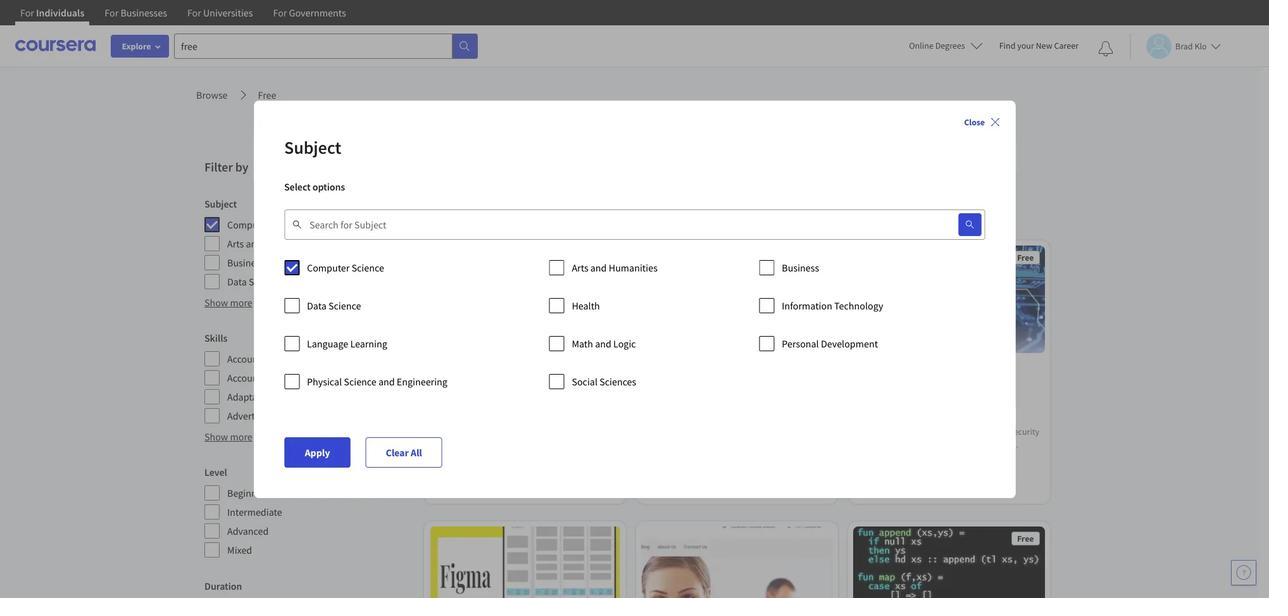 Task type: locate. For each thing, give the bounding box(es) containing it.
management down "language" at the left of the page
[[264, 353, 319, 365]]

1 vertical spatial management,
[[876, 464, 927, 476]]

banner navigation
[[10, 0, 356, 35]]

arts inside select subject options element
[[572, 261, 589, 274]]

science inside button
[[466, 208, 495, 220]]

language learning
[[307, 337, 387, 350]]

1 vertical spatial management
[[923, 477, 972, 488]]

1 vertical spatial show more
[[205, 431, 253, 443]]

leadership
[[921, 452, 962, 463]]

web down end
[[534, 442, 550, 453]]

management, down human
[[980, 452, 1031, 463]]

more
[[230, 296, 253, 309], [230, 431, 253, 443]]

html
[[434, 442, 456, 453]]

css,
[[464, 389, 483, 402], [473, 442, 490, 453]]

1 horizontal spatial development
[[821, 337, 878, 350]]

css, up developers
[[464, 389, 483, 402]]

front-
[[500, 429, 523, 440]]

0 vertical spatial data science
[[227, 275, 281, 288]]

for left businesses
[[105, 6, 119, 19]]

0 horizontal spatial clear
[[386, 446, 409, 459]]

subject down filter
[[205, 198, 237, 210]]

0 vertical spatial more
[[230, 296, 253, 309]]

subject dialog
[[254, 100, 1016, 498]]

1 horizontal spatial humanities
[[609, 261, 658, 274]]

for
[[20, 6, 34, 19], [105, 6, 119, 19], [187, 6, 201, 19], [273, 6, 287, 19]]

css, inside html, css, and javascript for web developers
[[464, 389, 483, 402]]

logic
[[614, 337, 636, 350]]

1 horizontal spatial business
[[782, 261, 819, 274]]

subject
[[284, 136, 341, 159], [205, 198, 237, 210]]

0 vertical spatial management,
[[980, 452, 1031, 463]]

show more up account
[[205, 296, 253, 309]]

advertising
[[227, 410, 275, 422]]

1 more from the top
[[230, 296, 253, 309]]

0 vertical spatial css,
[[464, 389, 483, 402]]

show for data science
[[205, 296, 228, 309]]

humanities down select
[[264, 237, 313, 250]]

1 horizontal spatial arts
[[572, 261, 589, 274]]

0 vertical spatial subject
[[284, 136, 341, 159]]

1 vertical spatial data science
[[307, 299, 361, 312]]

for governments
[[273, 6, 346, 19]]

business inside subject group
[[227, 256, 265, 269]]

business inside select subject options element
[[782, 261, 819, 274]]

0 vertical spatial arts and humanities
[[227, 237, 313, 250]]

html, css, and javascript for web developers link
[[434, 388, 616, 418]]

1 vertical spatial arts and humanities
[[572, 261, 658, 274]]

0 vertical spatial show
[[205, 296, 228, 309]]

1 horizontal spatial data science
[[307, 299, 361, 312]]

0 horizontal spatial skills
[[205, 332, 227, 344]]

0 vertical spatial arts
[[227, 237, 244, 250]]

arts and humanities inside select subject options element
[[572, 261, 658, 274]]

computer science
[[427, 208, 495, 220], [227, 218, 305, 231], [307, 261, 384, 274]]

arts
[[227, 237, 244, 250], [572, 261, 589, 274]]

humanities down search by keyword search field
[[609, 261, 658, 274]]

development down development,
[[552, 442, 602, 453]]

and inside cyberattacks, human computer interaction, network security, security engineering, security strategy, computer security models, leadership and management, risk management, software security, computer security incident management
[[964, 452, 978, 463]]

show more button
[[205, 295, 253, 310], [205, 429, 253, 445]]

html,
[[434, 389, 462, 402]]

business
[[227, 256, 265, 269], [782, 261, 819, 274]]

for left governments
[[273, 6, 287, 19]]

for for individuals
[[20, 6, 34, 19]]

None search field
[[174, 33, 478, 59]]

for left universities at the top left of the page
[[187, 6, 201, 19]]

sciences
[[600, 375, 637, 388]]

free
[[258, 89, 276, 101], [1018, 252, 1035, 263], [1018, 533, 1035, 545]]

0 horizontal spatial data science
[[227, 275, 281, 288]]

0 horizontal spatial business
[[227, 256, 265, 269]]

1 horizontal spatial clear
[[526, 208, 545, 220]]

humanities inside subject group
[[264, 237, 313, 250]]

1 vertical spatial development
[[552, 442, 602, 453]]

1 horizontal spatial subject
[[284, 136, 341, 159]]

0 vertical spatial show more
[[205, 296, 253, 309]]

2 horizontal spatial computer science
[[427, 208, 495, 220]]

development
[[821, 337, 878, 350], [552, 442, 602, 453]]

software
[[928, 464, 961, 476]]

1 vertical spatial more
[[230, 431, 253, 443]]

science
[[466, 208, 495, 220], [272, 218, 305, 231], [352, 261, 384, 274], [249, 275, 281, 288], [329, 299, 361, 312], [344, 375, 377, 388]]

1 horizontal spatial management,
[[980, 452, 1031, 463]]

arts and humanities
[[227, 237, 313, 250], [572, 261, 658, 274]]

html, css, and javascript for web developers
[[434, 389, 582, 417]]

0 vertical spatial free
[[258, 89, 276, 101]]

duration
[[205, 580, 242, 593]]

language
[[307, 337, 348, 350]]

0 vertical spatial clear
[[526, 208, 545, 220]]

development down the technology
[[821, 337, 878, 350]]

0 vertical spatial development
[[821, 337, 878, 350]]

0 horizontal spatial computer science
[[227, 218, 305, 231]]

1 vertical spatial clear
[[386, 446, 409, 459]]

1 vertical spatial show
[[205, 431, 228, 443]]

2 show more from the top
[[205, 431, 253, 443]]

computer science inside select subject options element
[[307, 261, 384, 274]]

data science
[[227, 275, 281, 288], [307, 299, 361, 312]]

web right 'for'
[[563, 389, 582, 402]]

1 vertical spatial skills
[[434, 429, 455, 440]]

0 vertical spatial data
[[227, 275, 247, 288]]

show more button for data science
[[205, 295, 253, 310]]

1 horizontal spatial skills
[[434, 429, 455, 440]]

and
[[246, 237, 262, 250], [591, 261, 607, 274], [595, 337, 612, 350], [379, 375, 395, 388], [485, 389, 501, 402], [457, 442, 472, 453], [964, 452, 978, 463]]

skills up account
[[205, 332, 227, 344]]

2 vertical spatial free
[[1018, 533, 1035, 545]]

1 horizontal spatial data
[[307, 299, 327, 312]]

skills inside group
[[205, 332, 227, 344]]

hopkins
[[480, 368, 511, 379]]

management down software
[[923, 477, 972, 488]]

by
[[235, 159, 249, 175]]

mixed
[[227, 544, 252, 557]]

models,
[[891, 452, 920, 463]]

0 horizontal spatial development
[[552, 442, 602, 453]]

developers
[[434, 404, 483, 417]]

network
[[942, 426, 974, 438]]

close button
[[959, 110, 1006, 133]]

security, right software
[[963, 464, 995, 476]]

2 show more button from the top
[[205, 429, 253, 445]]

more down advertising
[[230, 431, 253, 443]]

0 vertical spatial management
[[264, 353, 319, 365]]

clear for clear all
[[526, 208, 545, 220]]

0 horizontal spatial humanities
[[264, 237, 313, 250]]

management inside skills group
[[264, 353, 319, 365]]

0 horizontal spatial subject
[[205, 198, 237, 210]]

cyberattacks,
[[924, 414, 975, 425]]

subject group
[[205, 196, 412, 290]]

show more button up account
[[205, 295, 253, 310]]

computer
[[427, 208, 465, 220], [227, 218, 270, 231], [307, 261, 350, 274], [859, 426, 896, 438], [973, 439, 1011, 450], [997, 464, 1034, 476]]

show more
[[205, 296, 253, 309], [205, 431, 253, 443]]

web
[[563, 389, 582, 402], [539, 429, 555, 440], [534, 442, 550, 453]]

your
[[1018, 40, 1035, 51]]

math
[[572, 337, 593, 350]]

security, down human
[[976, 426, 1008, 438]]

advanced
[[227, 525, 269, 538]]

1 horizontal spatial computer science
[[307, 261, 384, 274]]

1 show from the top
[[205, 296, 228, 309]]

1 vertical spatial show more button
[[205, 429, 253, 445]]

for for universities
[[187, 6, 201, 19]]

0 horizontal spatial management
[[264, 353, 319, 365]]

management
[[264, 353, 319, 365], [923, 477, 972, 488]]

show more button down advertising
[[205, 429, 253, 445]]

1 vertical spatial security,
[[963, 464, 995, 476]]

show more button for advertising
[[205, 429, 253, 445]]

1 horizontal spatial arts and humanities
[[572, 261, 658, 274]]

1 vertical spatial humanities
[[609, 261, 658, 274]]

1 vertical spatial css,
[[473, 442, 490, 453]]

1 horizontal spatial management
[[923, 477, 972, 488]]

more for data science
[[230, 296, 253, 309]]

1 vertical spatial arts
[[572, 261, 589, 274]]

clear
[[526, 208, 545, 220], [386, 446, 409, 459]]

0 vertical spatial humanities
[[264, 237, 313, 250]]

security,
[[976, 426, 1008, 438], [963, 464, 995, 476]]

2 more from the top
[[230, 431, 253, 443]]

coursera image
[[15, 36, 96, 56]]

clear all
[[526, 208, 556, 220]]

human
[[976, 414, 1004, 425]]

management, down models,
[[876, 464, 927, 476]]

0 horizontal spatial arts and humanities
[[227, 237, 313, 250]]

security
[[1010, 426, 1040, 438], [907, 439, 937, 450], [859, 452, 889, 463], [859, 477, 889, 488]]

skills up html
[[434, 429, 455, 440]]

career
[[1055, 40, 1079, 51]]

management inside cyberattacks, human computer interaction, network security, security engineering, security strategy, computer security models, leadership and management, risk management, software security, computer security incident management
[[923, 477, 972, 488]]

data
[[227, 275, 247, 288], [307, 299, 327, 312]]

3 for from the left
[[187, 6, 201, 19]]

subject up select options
[[284, 136, 341, 159]]

show up account
[[205, 296, 228, 309]]

0 horizontal spatial arts
[[227, 237, 244, 250]]

for businesses
[[105, 6, 167, 19]]

management,
[[980, 452, 1031, 463], [876, 464, 927, 476]]

0 horizontal spatial management,
[[876, 464, 927, 476]]

subject inside "dialog"
[[284, 136, 341, 159]]

more up account
[[230, 296, 253, 309]]

clear inside "subject" "dialog"
[[386, 446, 409, 459]]

show more down advertising
[[205, 431, 253, 443]]

2 show from the top
[[205, 431, 228, 443]]

1 for from the left
[[20, 6, 34, 19]]

level group
[[205, 465, 412, 558]]

apply button
[[284, 437, 350, 468]]

0 vertical spatial show more button
[[205, 295, 253, 310]]

css, down gain
[[473, 442, 490, 453]]

show for advertising
[[205, 431, 228, 443]]

find
[[1000, 40, 1016, 51]]

1 vertical spatial subject
[[205, 198, 237, 210]]

humanities
[[264, 237, 313, 250], [609, 261, 658, 274]]

all
[[411, 446, 422, 459]]

account
[[227, 353, 262, 365]]

0 vertical spatial web
[[563, 389, 582, 402]]

for left individuals
[[20, 6, 34, 19]]

0 horizontal spatial data
[[227, 275, 247, 288]]

1 show more from the top
[[205, 296, 253, 309]]

skills for skills
[[205, 332, 227, 344]]

1 show more button from the top
[[205, 295, 253, 310]]

0 vertical spatial skills
[[205, 332, 227, 344]]

4 for from the left
[[273, 6, 287, 19]]

show up level
[[205, 431, 228, 443]]

web right end
[[539, 429, 555, 440]]

1 vertical spatial data
[[307, 299, 327, 312]]

2 for from the left
[[105, 6, 119, 19]]

show more for data science
[[205, 296, 253, 309]]



Task type: describe. For each thing, give the bounding box(es) containing it.
development inside select subject options element
[[821, 337, 878, 350]]

technology
[[835, 299, 884, 312]]

more for advertising
[[230, 431, 253, 443]]

engineering
[[397, 375, 448, 388]]

clear all
[[386, 446, 422, 459]]

interaction,
[[898, 426, 940, 438]]

johns hopkins university
[[456, 368, 550, 379]]

select options
[[284, 180, 345, 193]]

computer science inside subject group
[[227, 218, 305, 231]]

front-end web development, html and css, javascript, web development
[[434, 429, 609, 453]]

personal development
[[782, 337, 878, 350]]

skills for skills you'll gain
[[434, 429, 455, 440]]

show notifications image
[[1099, 41, 1114, 56]]

development,
[[557, 429, 609, 440]]

information
[[782, 299, 833, 312]]

search image
[[965, 219, 975, 230]]

for for governments
[[273, 6, 287, 19]]

for
[[549, 389, 562, 402]]

arts and humanities inside subject group
[[227, 237, 313, 250]]

computer science inside button
[[427, 208, 495, 220]]

data inside select subject options element
[[307, 299, 327, 312]]

johns
[[456, 368, 478, 379]]

Search by keyword search field
[[302, 209, 928, 240]]

incident
[[891, 477, 921, 488]]

show more for advertising
[[205, 431, 253, 443]]

physical
[[307, 375, 342, 388]]

individuals
[[36, 6, 84, 19]]

computer inside computer science button
[[427, 208, 465, 220]]

find your new career
[[1000, 40, 1079, 51]]

for individuals
[[20, 6, 84, 19]]

social sciences
[[572, 375, 637, 388]]

javascript,
[[492, 442, 532, 453]]

social
[[572, 375, 598, 388]]

data science inside select subject options element
[[307, 299, 361, 312]]

javascript
[[503, 389, 547, 402]]

clear for clear all
[[386, 446, 409, 459]]

filter by
[[205, 159, 249, 175]]

development inside front-end web development, html and css, javascript, web development
[[552, 442, 602, 453]]

universities
[[203, 6, 253, 19]]

university
[[513, 368, 550, 379]]

clear all button
[[518, 204, 563, 224]]

options
[[313, 180, 345, 193]]

health
[[572, 299, 600, 312]]

1 vertical spatial web
[[539, 429, 555, 440]]

subject inside group
[[205, 198, 237, 210]]

you'll
[[457, 429, 478, 440]]

level
[[205, 466, 227, 479]]

for universities
[[187, 6, 253, 19]]

strategy,
[[939, 439, 972, 450]]

1 vertical spatial free
[[1018, 252, 1035, 263]]

learning
[[350, 337, 387, 350]]

data science inside subject group
[[227, 275, 281, 288]]

risk
[[859, 464, 874, 476]]

adaptability
[[227, 391, 279, 403]]

help center image
[[1237, 565, 1252, 581]]

intermediate
[[227, 506, 282, 519]]

beginner
[[227, 487, 265, 500]]

find your new career link
[[993, 38, 1085, 54]]

select subject options element
[[284, 255, 985, 407]]

computer science button
[[419, 204, 513, 224]]

data inside subject group
[[227, 275, 247, 288]]

clear all button
[[365, 437, 442, 468]]

businesses
[[121, 6, 167, 19]]

computer inside select subject options element
[[307, 261, 350, 274]]

math and logic
[[572, 337, 636, 350]]

account management
[[227, 353, 319, 365]]

physical science and engineering
[[307, 375, 448, 388]]

all
[[547, 208, 556, 220]]

computer inside subject group
[[227, 218, 270, 231]]

filter
[[205, 159, 233, 175]]

0 vertical spatial security,
[[976, 426, 1008, 438]]

for for businesses
[[105, 6, 119, 19]]

information technology
[[782, 299, 884, 312]]

gain
[[480, 429, 496, 440]]

apply
[[305, 446, 330, 459]]

css, inside front-end web development, html and css, javascript, web development
[[473, 442, 490, 453]]

and inside front-end web development, html and css, javascript, web development
[[457, 442, 472, 453]]

engineering,
[[859, 439, 905, 450]]

end
[[523, 429, 537, 440]]

governments
[[289, 6, 346, 19]]

humanities inside select subject options element
[[609, 261, 658, 274]]

skills you'll gain
[[434, 429, 496, 440]]

close
[[964, 116, 985, 128]]

browse link
[[196, 87, 228, 103]]

web inside html, css, and javascript for web developers
[[563, 389, 582, 402]]

cyberattacks, human computer interaction, network security, security engineering, security strategy, computer security models, leadership and management, risk management, software security, computer security incident management
[[859, 414, 1040, 488]]

browse
[[196, 89, 228, 101]]

2 vertical spatial web
[[534, 442, 550, 453]]

accounting
[[227, 372, 275, 384]]

select
[[284, 180, 311, 193]]

and inside html, css, and javascript for web developers
[[485, 389, 501, 402]]

new
[[1036, 40, 1053, 51]]

personal
[[782, 337, 819, 350]]

arts inside subject group
[[227, 237, 244, 250]]

and inside subject group
[[246, 237, 262, 250]]

skills group
[[205, 331, 412, 424]]



Task type: vqa. For each thing, say whether or not it's contained in the screenshot.
What Do You Want To Learn? text field
no



